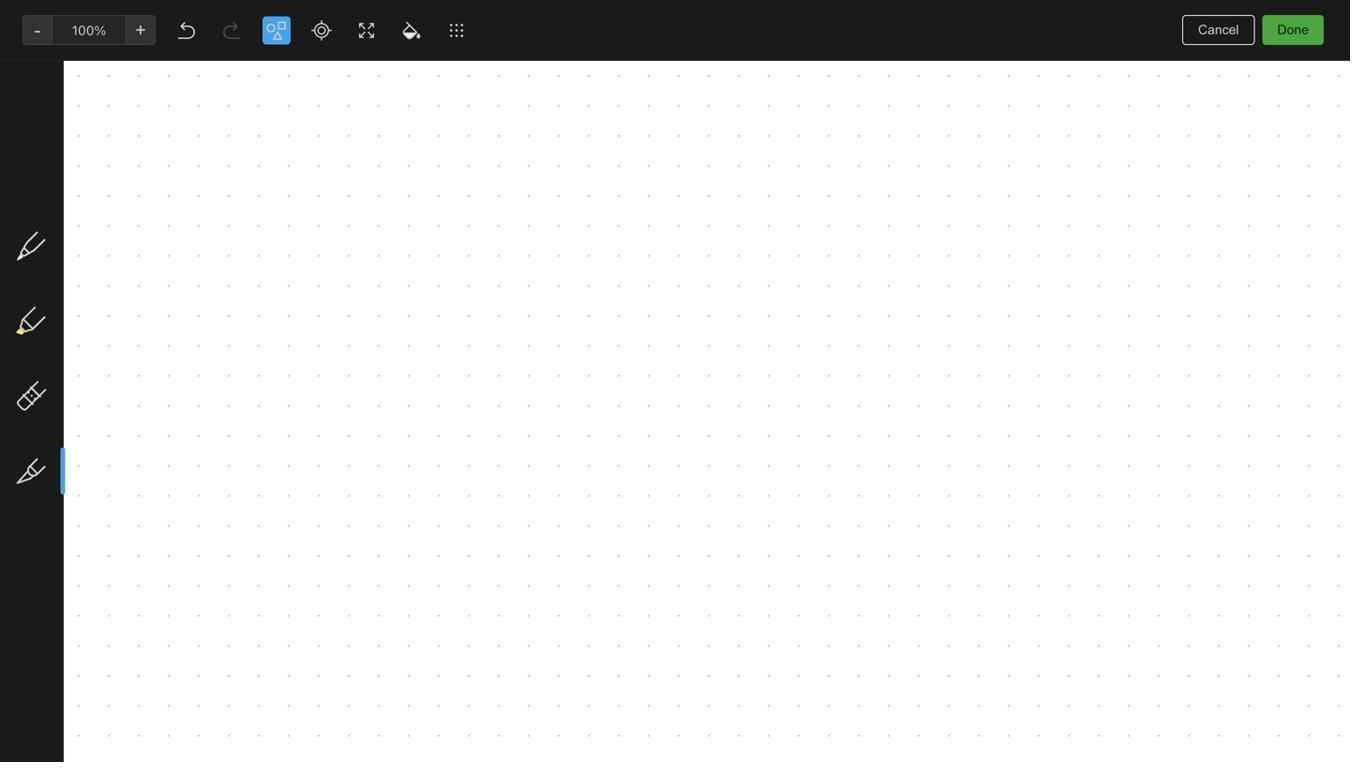 Task type: describe. For each thing, give the bounding box(es) containing it.
all changes saved
[[1233, 737, 1335, 751]]

add a reminder image
[[594, 732, 616, 755]]

things to do organize files - morning task
[[422, 368, 517, 421]]

share button
[[1237, 8, 1305, 38]]

shared
[[41, 316, 84, 331]]

only
[[1172, 15, 1198, 29]]

2 vertical spatial 5
[[446, 572, 453, 585]]

day
[[422, 226, 443, 241]]

in
[[422, 158, 432, 173]]

meeting
[[422, 209, 471, 224]]

flower button
[[240, 105, 395, 341]]

tags button
[[0, 279, 224, 309]]

new button
[[11, 98, 214, 132]]

saved
[[1302, 737, 1335, 751]]

- right in
[[436, 158, 442, 173]]

thumbnail image for things to do organize files - morning task
[[240, 496, 395, 598]]

with
[[88, 316, 113, 331]]

1 horizontal spatial dec 5
[[422, 572, 453, 585]]

flower
[[255, 120, 297, 136]]

dec inside note window element
[[687, 58, 711, 73]]

trash
[[41, 357, 75, 372]]

expand notebooks image
[[5, 256, 20, 271]]

settings image
[[191, 15, 214, 38]]

tasks
[[41, 215, 75, 230]]

2023
[[736, 58, 767, 73]]

Search text field
[[24, 54, 201, 88]]

start
[[515, 175, 545, 190]]

to
[[468, 368, 481, 384]]

upgrade image
[[72, 684, 95, 706]]

work
[[422, 192, 451, 207]]

notes (
[[41, 184, 87, 200]]

changes
[[1251, 737, 1299, 751]]

lunch
[[503, 192, 536, 207]]

end
[[484, 209, 507, 224]]

last edited on dec 14, 2023
[[597, 58, 767, 73]]

- left the go
[[454, 192, 460, 207]]

- up lunch
[[506, 175, 512, 190]]

morning inside the morning task open laptop - sign in - check task - check emails - start work - go on lunch - meeting - end of day
[[422, 120, 474, 136]]

open
[[422, 141, 454, 157]]

on inside note window element
[[668, 58, 683, 73]]

0 vertical spatial check
[[445, 158, 484, 173]]

- down "start"
[[540, 192, 546, 207]]

do
[[484, 368, 500, 384]]

files
[[479, 389, 507, 404]]

new
[[41, 107, 68, 123]]

emails
[[463, 175, 502, 190]]

notes for notes
[[265, 19, 317, 41]]



Task type: locate. For each thing, give the bounding box(es) containing it.
- down the go
[[474, 209, 480, 224]]

morning down organize
[[422, 406, 471, 421]]

2 vertical spatial task
[[475, 406, 503, 421]]

- right 'files'
[[511, 389, 517, 404]]

2 horizontal spatial dec
[[687, 58, 711, 73]]

task up laptop
[[477, 120, 506, 136]]

things
[[422, 368, 464, 384]]

0 horizontal spatial 5
[[248, 59, 256, 74]]

note window element
[[0, 0, 1350, 762]]

home link
[[0, 147, 225, 177]]

0 horizontal spatial notes
[[41, 184, 77, 200]]

0 vertical spatial dec
[[687, 58, 711, 73]]

0 horizontal spatial on
[[485, 192, 500, 207]]

- left sign
[[500, 141, 506, 157]]

morning
[[422, 120, 474, 136], [422, 406, 471, 421]]

0 vertical spatial on
[[668, 58, 683, 73]]

dec
[[687, 58, 711, 73], [255, 422, 276, 435], [422, 572, 442, 585]]

go
[[464, 192, 481, 207]]

tags
[[42, 286, 71, 301]]

0 vertical spatial notes
[[265, 19, 317, 41]]

task inside things to do organize files - morning task
[[475, 406, 503, 421]]

1 vertical spatial notes
[[41, 184, 77, 200]]

task up emails
[[487, 158, 515, 173]]

organize
[[422, 389, 476, 404]]

me
[[117, 316, 135, 331]]

notes for notes (
[[41, 184, 77, 200]]

edited
[[627, 58, 665, 73]]

14,
[[715, 58, 732, 73]]

1 vertical spatial dec
[[255, 422, 276, 435]]

trash link
[[0, 350, 224, 380]]

notebooks
[[42, 256, 108, 271]]

0 vertical spatial task
[[477, 120, 506, 136]]

- inside things to do organize files - morning task
[[511, 389, 517, 404]]

on
[[668, 58, 683, 73], [485, 192, 500, 207]]

check up work
[[422, 175, 460, 190]]

task
[[477, 120, 506, 136], [487, 158, 515, 173], [475, 406, 503, 421]]

on inside the morning task open laptop - sign in - check task - check emails - start work - go on lunch - meeting - end of day
[[485, 192, 500, 207]]

2 morning from the top
[[422, 406, 471, 421]]

notebooks link
[[0, 248, 224, 279]]

dec 5
[[255, 422, 286, 435], [422, 572, 453, 585]]

1 vertical spatial on
[[485, 192, 500, 207]]

None search field
[[24, 54, 201, 88]]

2 vertical spatial dec
[[422, 572, 442, 585]]

0 vertical spatial dec 5
[[255, 422, 286, 435]]

(
[[82, 185, 87, 199]]

tree containing home
[[0, 147, 225, 659]]

notes
[[259, 59, 293, 74]]

notes left (
[[41, 184, 77, 200]]

last
[[597, 58, 623, 73]]

1 horizontal spatial notes
[[265, 19, 317, 41]]

of
[[510, 209, 523, 224]]

tasks button
[[0, 207, 224, 237]]

morning inside things to do organize files - morning task
[[422, 406, 471, 421]]

share
[[1253, 15, 1289, 30]]

task down 'files'
[[475, 406, 503, 421]]

1 horizontal spatial 5
[[279, 422, 286, 435]]

0 horizontal spatial dec
[[255, 422, 276, 435]]

1 vertical spatial morning
[[422, 406, 471, 421]]

home
[[41, 154, 77, 170]]

Note Editor text field
[[0, 0, 1350, 762]]

only you
[[1172, 15, 1222, 29]]

1 vertical spatial task
[[487, 158, 515, 173]]

2 horizontal spatial 5
[[446, 572, 453, 585]]

1 horizontal spatial dec
[[422, 572, 442, 585]]

5 notes
[[248, 59, 293, 74]]

sign
[[509, 141, 536, 157]]

thumbnail image
[[240, 239, 395, 341], [407, 277, 562, 341], [240, 496, 395, 598]]

all
[[1233, 737, 1247, 751]]

notes up notes
[[265, 19, 317, 41]]

1 vertical spatial check
[[422, 175, 460, 190]]

thumbnail image for morning task open laptop - sign in - check task - check emails - start work - go on lunch - meeting - end of day
[[240, 239, 395, 341]]

tree
[[0, 147, 225, 659]]

check down laptop
[[445, 158, 484, 173]]

on up the end
[[485, 192, 500, 207]]

0 vertical spatial morning
[[422, 120, 474, 136]]

check
[[445, 158, 484, 173], [422, 175, 460, 190]]

1 morning from the top
[[422, 120, 474, 136]]

add tag image
[[625, 732, 648, 755]]

1 horizontal spatial on
[[668, 58, 683, 73]]

sharks!
[[255, 368, 303, 384]]

on right the edited
[[668, 58, 683, 73]]

notes
[[265, 19, 317, 41], [41, 184, 77, 200]]

1 vertical spatial 5
[[279, 422, 286, 435]]

- down sign
[[518, 158, 524, 173]]

morning task open laptop - sign in - check task - check emails - start work - go on lunch - meeting - end of day
[[422, 120, 546, 241]]

-
[[500, 141, 506, 157], [436, 158, 442, 173], [518, 158, 524, 173], [506, 175, 512, 190], [454, 192, 460, 207], [540, 192, 546, 207], [474, 209, 480, 224], [511, 389, 517, 404]]

5
[[248, 59, 256, 74], [279, 422, 286, 435], [446, 572, 453, 585]]

you
[[1201, 15, 1222, 29]]

0 vertical spatial 5
[[248, 59, 256, 74]]

shared with me link
[[0, 309, 224, 339]]

laptop
[[458, 141, 496, 157]]

1 vertical spatial dec 5
[[422, 572, 453, 585]]

morning up the open
[[422, 120, 474, 136]]

0 horizontal spatial dec 5
[[255, 422, 286, 435]]

shared with me
[[41, 316, 135, 331]]



Task type: vqa. For each thing, say whether or not it's contained in the screenshot.
me
yes



